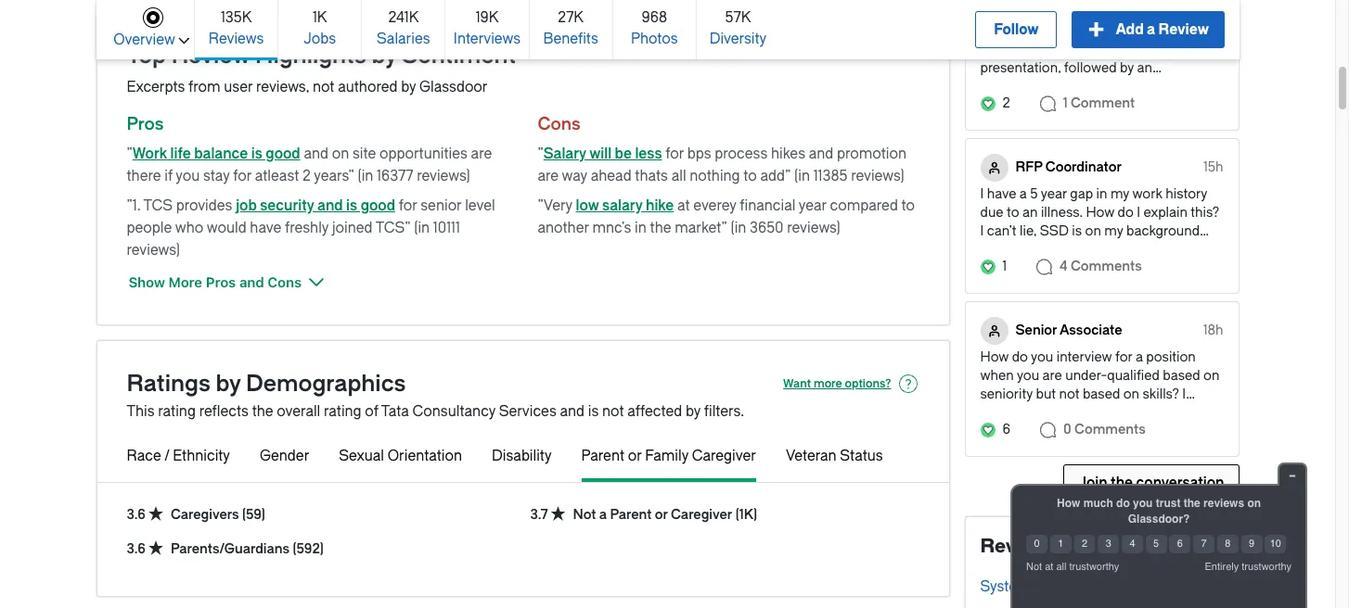 Task type: locate. For each thing, give the bounding box(es) containing it.
the down ratings by demographics
[[252, 404, 273, 420]]

2 vertical spatial is
[[588, 404, 599, 420]]

1 horizontal spatial pros
[[206, 274, 236, 290]]

2 vertical spatial for
[[399, 198, 417, 214]]

1 horizontal spatial cons
[[538, 114, 581, 135]]

0 vertical spatial are
[[471, 146, 492, 162]]

parent inside button
[[581, 448, 625, 465]]

" for " work life balance is good
[[127, 146, 133, 162]]

reviews down 135k
[[208, 30, 263, 47]]

4 left 5
[[1130, 538, 1135, 550]]

tcs right 1.
[[143, 198, 173, 214]]

19k interviews
[[453, 9, 520, 47]]

or down the parent or family caregiver button
[[655, 507, 668, 523]]

rating left the of
[[324, 404, 362, 420]]

( inside 3.6 ★ caregivers ( 59 )
[[242, 507, 246, 523]]

" down everey
[[721, 220, 727, 237]]

at up systems engineer link
[[1045, 561, 1054, 573]]

★ down 3.6 ★ caregivers ( 59 )
[[148, 540, 163, 558]]

you
[[176, 168, 200, 185], [1133, 497, 1153, 510]]

glassdoor?
[[1128, 513, 1190, 526]]

0 horizontal spatial tcs
[[143, 198, 173, 214]]

1 vertical spatial review
[[171, 43, 250, 69]]

" left 10111
[[405, 220, 414, 237]]

parent left family
[[581, 448, 625, 465]]

filters.
[[704, 404, 744, 420]]

0 horizontal spatial good
[[266, 146, 300, 162]]

reviews) down year
[[787, 220, 841, 237]]

0 vertical spatial tcs
[[143, 198, 173, 214]]

( up parents/guardians
[[242, 507, 246, 523]]

" for "
[[405, 220, 414, 237]]

2 vertical spatial 2
[[1082, 538, 1088, 550]]

0 vertical spatial 4
[[1060, 259, 1068, 274]]

0 horizontal spatial reviews
[[208, 30, 263, 47]]

not left affected
[[602, 404, 624, 420]]

0 horizontal spatial not
[[573, 507, 596, 523]]

( inside the 3.6 ★ parents/guardians ( 592 )
[[293, 541, 296, 557]]

1 horizontal spatial a
[[1147, 21, 1155, 38]]

1 vertical spatial cons
[[268, 274, 302, 290]]

1 horizontal spatial not
[[602, 404, 624, 420]]

you inside how much do you trust the reviews on glassdoor?
[[1133, 497, 1153, 510]]

excerpts
[[127, 79, 185, 96]]

good up atleast
[[266, 146, 300, 162]]

top review highlights by sentiment
[[127, 43, 516, 69]]

1 horizontal spatial is
[[346, 198, 357, 214]]

0 vertical spatial parent
[[581, 448, 625, 465]]

family
[[645, 448, 689, 465]]

pros
[[127, 114, 164, 135], [206, 274, 236, 290]]

all up the systems engineer (18543)
[[1056, 561, 1067, 573]]

rating down ratings
[[158, 404, 196, 420]]

and down 'years'
[[317, 198, 343, 214]]

not down the top review highlights by sentiment
[[313, 79, 334, 96]]

the right trust
[[1184, 497, 1201, 510]]

0 vertical spatial caregiver
[[692, 448, 756, 465]]

and inside "and on site opportunities are there if you stay for atleast 2 years"
[[304, 146, 329, 162]]

(in left 3650
[[731, 220, 746, 237]]

provides
[[176, 198, 232, 214]]

" for " (in 3650 reviews)
[[721, 220, 727, 237]]

(in down site
[[358, 168, 373, 185]]

0 horizontal spatial cons
[[268, 274, 302, 290]]

0 vertical spatial the
[[650, 220, 671, 237]]

cons
[[538, 114, 581, 135], [268, 274, 302, 290]]

1 vertical spatial 3.6
[[127, 542, 146, 558]]

veteran
[[786, 448, 837, 465]]

reviews
[[208, 30, 263, 47], [980, 536, 1058, 557]]

1 vertical spatial to
[[902, 198, 915, 214]]

much
[[1084, 497, 1113, 510]]

2 toogle identity image from the top
[[980, 154, 1008, 182]]

senior
[[421, 198, 462, 214]]

toogle identity image for 1
[[980, 154, 1008, 182]]

1 horizontal spatial rating
[[324, 404, 362, 420]]

0 horizontal spatial at
[[677, 198, 690, 214]]

caregiver inside button
[[692, 448, 756, 465]]

0 horizontal spatial on
[[332, 146, 349, 162]]

and up 'years'
[[304, 146, 329, 162]]

( for 3.6 ★ caregivers ( 59 )
[[242, 507, 246, 523]]

3
[[1106, 538, 1112, 550]]

atleast
[[255, 168, 299, 185]]

2 left 3
[[1082, 538, 1088, 550]]

592
[[296, 541, 320, 557]]

15h link
[[1204, 157, 1224, 179]]

1 vertical spatial tcs
[[376, 220, 405, 237]]

life
[[170, 146, 191, 162]]

veteran status button
[[786, 445, 883, 479]]

reviews)
[[417, 168, 470, 185], [851, 168, 905, 185], [787, 220, 841, 237], [127, 242, 180, 259]]

(in for " (in 11385 reviews)
[[794, 168, 810, 185]]

18h link
[[1204, 320, 1224, 342]]

" up people
[[127, 198, 133, 214]]

comment
[[1071, 95, 1135, 111]]

0 vertical spatial a
[[1147, 21, 1155, 38]]

and right services
[[560, 404, 585, 420]]

(in down hikes
[[794, 168, 810, 185]]

review
[[1158, 21, 1209, 38], [171, 43, 250, 69]]

0 horizontal spatial a
[[599, 507, 607, 523]]

0 horizontal spatial 2
[[303, 168, 311, 185]]

good up joined
[[361, 198, 395, 214]]

balance
[[194, 146, 248, 162]]

3.6 inside the 3.6 ★ parents/guardians ( 592 )
[[127, 542, 146, 558]]

caregiver down filters.
[[692, 448, 756, 465]]

are left way
[[538, 168, 559, 185]]

entirely
[[1205, 561, 1239, 573]]

the right in at the top left
[[650, 220, 671, 237]]

0 horizontal spatial are
[[471, 146, 492, 162]]

" up very
[[538, 146, 544, 162]]

for inside the 'for senior level people who would have freshly joined tcs'
[[399, 198, 417, 214]]

" for " 1. tcs provides job security and is good
[[127, 198, 133, 214]]

0 vertical spatial or
[[628, 448, 642, 465]]

show more pros and cons button
[[127, 269, 329, 295]]

3.6 down 3.6 ★ caregivers ( 59 )
[[127, 542, 146, 558]]

to right compared
[[902, 198, 915, 214]]

2 vertical spatial the
[[1184, 497, 1201, 510]]

★ left caregivers
[[148, 506, 163, 523]]

reviews up 'systems'
[[980, 536, 1058, 557]]

2 left 'years'
[[303, 168, 311, 185]]

comments up associate on the bottom right of the page
[[1071, 259, 1142, 274]]

0 horizontal spatial )
[[261, 507, 265, 523]]

a right add
[[1147, 21, 1155, 38]]

0 vertical spatial all
[[672, 168, 686, 185]]

not inside 3.7 ★ not a parent or caregiver ( 1k )
[[573, 507, 596, 523]]

0 for 0
[[1034, 538, 1040, 550]]

disability
[[492, 448, 552, 465]]

good
[[266, 146, 300, 162], [361, 198, 395, 214]]

( right parents/guardians
[[293, 541, 296, 557]]

" up there
[[127, 146, 133, 162]]

reviews,
[[256, 79, 309, 96]]

0 horizontal spatial 4
[[1060, 259, 1068, 274]]

★ for 3.7 ★ not a parent or caregiver ( 1k )
[[551, 506, 566, 523]]

and inside for bps process hikes and promotion are way ahead thats all nothing to add
[[809, 146, 834, 162]]

) inside 3.6 ★ caregivers ( 59 )
[[261, 507, 265, 523]]

cons down (in 10111 reviews)
[[268, 274, 302, 290]]

1 vertical spatial not
[[1026, 561, 1042, 573]]

want
[[783, 378, 811, 391]]

highlights
[[255, 43, 366, 69]]

trustworthy down 10
[[1242, 561, 1292, 573]]

services
[[499, 404, 557, 420]]

not right 3.7 on the bottom left
[[573, 507, 596, 523]]

3.6 down race
[[127, 508, 146, 523]]

" down site
[[348, 168, 354, 185]]

want more options?
[[783, 378, 891, 391]]

reviews) down people
[[127, 242, 180, 259]]

1 horizontal spatial (
[[293, 541, 296, 557]]

will
[[589, 146, 612, 162]]

and down have on the top of the page
[[239, 274, 264, 290]]

not up systems engineer link
[[1026, 561, 1042, 573]]

tcs right joined
[[376, 220, 405, 237]]

0 horizontal spatial for
[[233, 168, 252, 185]]

10111
[[433, 220, 460, 237]]

all right thats
[[672, 168, 686, 185]]

reviews) for " (in 3650 reviews)
[[787, 220, 841, 237]]

reviews) down promotion
[[851, 168, 905, 185]]

0 horizontal spatial 6
[[1003, 422, 1011, 438]]

1 horizontal spatial on
[[1248, 497, 1261, 510]]

review up from
[[171, 43, 250, 69]]

at right hike
[[677, 198, 690, 214]]

2 3.6 from the top
[[127, 542, 146, 558]]

1 vertical spatial toogle identity image
[[980, 154, 1008, 182]]

caregivers
[[171, 507, 239, 523]]

1 horizontal spatial 6
[[1177, 538, 1183, 550]]

nothing
[[690, 168, 740, 185]]

reviews) for " (in 11385 reviews)
[[851, 168, 905, 185]]

1 trustworthy from the left
[[1070, 561, 1119, 573]]

2 rating from the left
[[324, 404, 362, 420]]

to left add
[[744, 168, 757, 185]]

by left filters.
[[686, 404, 701, 420]]

compared
[[830, 198, 898, 214]]

) inside the 3.6 ★ parents/guardians ( 592 )
[[320, 541, 324, 557]]

rfp coordinator
[[1016, 159, 1122, 175]]

1 vertical spatial for
[[233, 168, 252, 185]]

toogle identity image left senior
[[980, 317, 1008, 345]]

comments for 0 comments
[[1075, 422, 1146, 438]]

" up another
[[538, 198, 544, 214]]

0 vertical spatial cons
[[538, 114, 581, 135]]

review right add
[[1158, 21, 1209, 38]]

reviews) up senior at top
[[417, 168, 470, 185]]

on left site
[[332, 146, 349, 162]]

a
[[1147, 21, 1155, 38], [599, 507, 607, 523]]

by up authored on the top of the page
[[372, 43, 397, 69]]

1 horizontal spatial tcs
[[376, 220, 405, 237]]

27k benefits
[[543, 9, 598, 47]]

1 vertical spatial on
[[1248, 497, 1261, 510]]

0 vertical spatial is
[[251, 146, 262, 162]]

security
[[260, 198, 314, 214]]

pros inside button
[[206, 274, 236, 290]]

tcs
[[143, 198, 173, 214], [376, 220, 405, 237]]

and
[[304, 146, 329, 162], [809, 146, 834, 162], [317, 198, 343, 214], [239, 274, 264, 290], [560, 404, 585, 420]]

15h
[[1204, 159, 1224, 175]]

photos
[[630, 30, 678, 47]]

1 horizontal spatial not
[[1026, 561, 1042, 573]]

1k jobs
[[303, 9, 336, 47]]

( down the parent or family caregiver button
[[736, 507, 739, 523]]

is left affected
[[588, 404, 599, 420]]

for inside for bps process hikes and promotion are way ahead thats all nothing to add
[[666, 146, 684, 162]]

(in inside (in 10111 reviews)
[[414, 220, 430, 237]]

2 horizontal spatial is
[[588, 404, 599, 420]]

people
[[127, 220, 172, 237]]

for left bps
[[666, 146, 684, 162]]

entirely trustworthy
[[1205, 561, 1292, 573]]

show more pros and cons
[[129, 274, 302, 290]]

thats
[[635, 168, 668, 185]]

2 trustworthy from the left
[[1242, 561, 1292, 573]]

overview
[[113, 31, 175, 48]]

1 vertical spatial pros
[[206, 274, 236, 290]]

top
[[127, 43, 166, 69]]

0 up how
[[1064, 422, 1072, 438]]

on right reviews in the bottom right of the page
[[1248, 497, 1261, 510]]

3.7
[[530, 508, 548, 523]]

0 vertical spatial 3.6
[[127, 508, 146, 523]]

" for " salary will be less
[[538, 146, 544, 162]]

more
[[169, 274, 202, 290]]

1 vertical spatial a
[[599, 507, 607, 523]]

1 vertical spatial 4
[[1130, 538, 1135, 550]]

on inside "and on site opportunities are there if you stay for atleast 2 years"
[[332, 146, 349, 162]]

(in 10111 reviews)
[[127, 220, 460, 259]]

0 vertical spatial review
[[1158, 21, 1209, 38]]

you right do
[[1133, 497, 1153, 510]]

for bps process hikes and promotion are way ahead thats all nothing to add
[[538, 146, 907, 185]]

0 up not at all trustworthy
[[1034, 538, 1040, 550]]

or left family
[[628, 448, 642, 465]]

3.6 ★ caregivers ( 59 )
[[127, 506, 265, 523]]

1 horizontal spatial for
[[399, 198, 417, 214]]

1 vertical spatial comments
[[1075, 422, 1146, 438]]

sentiment
[[402, 43, 516, 69]]

the inside at everey financial year compared to another mnc's in the market
[[650, 220, 671, 237]]

1 toogle identity image from the top
[[980, 0, 1008, 18]]

1 3.6 from the top
[[127, 508, 146, 523]]

1 vertical spatial 0
[[1034, 538, 1040, 550]]

1 horizontal spatial you
[[1133, 497, 1153, 510]]

and up 11385
[[809, 146, 834, 162]]

0 horizontal spatial rating
[[158, 404, 196, 420]]

1 horizontal spatial 4
[[1130, 538, 1135, 550]]

caregiver down the parent or family caregiver button
[[671, 507, 733, 523]]

1 vertical spatial caregiver
[[671, 507, 733, 523]]

2 down follow
[[1003, 95, 1010, 111]]

2 horizontal spatial for
[[666, 146, 684, 162]]

1 vertical spatial you
[[1133, 497, 1153, 510]]

1 vertical spatial all
[[1056, 561, 1067, 573]]

coordinator
[[1046, 159, 1122, 175]]

) for 3.6 ★ parents/guardians ( 592 )
[[320, 541, 324, 557]]

2 vertical spatial 1
[[1058, 538, 1064, 550]]

(in left 10111
[[414, 220, 430, 237]]

1 horizontal spatial or
[[655, 507, 668, 523]]

2 horizontal spatial (
[[736, 507, 739, 523]]

1 vertical spatial not
[[602, 404, 624, 420]]

is up atleast
[[251, 146, 262, 162]]

toogle identity image left rfp in the right of the page
[[980, 154, 1008, 182]]

reviews by job title
[[980, 536, 1166, 557]]

parent down the parent or family caregiver button
[[610, 507, 652, 523]]

is up joined
[[346, 198, 357, 214]]

senior
[[1016, 323, 1057, 338]]

0 vertical spatial 0
[[1064, 422, 1072, 438]]

are up level
[[471, 146, 492, 162]]

2 horizontal spatial the
[[1184, 497, 1201, 510]]

tata
[[381, 404, 409, 420]]

1 vertical spatial parent
[[610, 507, 652, 523]]

9
[[1249, 538, 1255, 550]]

have
[[250, 220, 281, 237]]

0 vertical spatial reviews
[[208, 30, 263, 47]]

1 horizontal spatial to
[[902, 198, 915, 214]]

1 horizontal spatial trustworthy
[[1242, 561, 1292, 573]]

1 horizontal spatial at
[[1045, 561, 1054, 573]]

toogle identity image
[[980, 0, 1008, 18], [980, 154, 1008, 182], [980, 317, 1008, 345]]

0 vertical spatial not
[[573, 507, 596, 523]]

0 vertical spatial for
[[666, 146, 684, 162]]

0 vertical spatial comments
[[1071, 259, 1142, 274]]

senior associate
[[1016, 323, 1122, 338]]

1 horizontal spatial good
[[361, 198, 395, 214]]

4 up senior associate
[[1060, 259, 1068, 274]]

are inside for bps process hikes and promotion are way ahead thats all nothing to add
[[538, 168, 559, 185]]

pros up work on the top left of page
[[127, 114, 164, 135]]

" down hikes
[[785, 168, 791, 185]]

1 horizontal spatial )
[[320, 541, 324, 557]]

all inside for bps process hikes and promotion are way ahead thats all nothing to add
[[672, 168, 686, 185]]

pros right more on the top of page
[[206, 274, 236, 290]]

hikes
[[771, 146, 805, 162]]

status
[[840, 448, 883, 465]]

a right 3.7 on the bottom left
[[599, 507, 607, 523]]

2
[[1003, 95, 1010, 111], [303, 168, 311, 185], [1082, 538, 1088, 550]]

★ right 3.7 on the bottom left
[[551, 506, 566, 523]]

( for 3.6 ★ parents/guardians ( 592 )
[[293, 541, 296, 557]]

1 vertical spatial or
[[655, 507, 668, 523]]

hike
[[646, 198, 674, 214]]

reviews) for " (in 16377 reviews)
[[417, 168, 470, 185]]

0 vertical spatial you
[[176, 168, 200, 185]]

★ for 3.6 ★ caregivers ( 59 )
[[148, 506, 163, 523]]

0 horizontal spatial or
[[628, 448, 642, 465]]

1 vertical spatial the
[[252, 404, 273, 420]]

overall
[[277, 404, 320, 420]]

are inside "and on site opportunities are there if you stay for atleast 2 years"
[[471, 146, 492, 162]]

of
[[365, 404, 378, 420]]

0 vertical spatial on
[[332, 146, 349, 162]]

1 vertical spatial 1k
[[739, 507, 753, 523]]

0 horizontal spatial pros
[[127, 114, 164, 135]]

process
[[715, 146, 768, 162]]

0 horizontal spatial (
[[242, 507, 246, 523]]

cons up the salary
[[538, 114, 581, 135]]

another
[[538, 220, 589, 237]]

0 horizontal spatial 1k
[[312, 9, 327, 26]]

3 toogle identity image from the top
[[980, 317, 1008, 345]]

for right stay
[[233, 168, 252, 185]]

trustworthy down job
[[1070, 561, 1119, 573]]

2 vertical spatial toogle identity image
[[980, 317, 1008, 345]]

salary
[[544, 146, 586, 162]]

1 horizontal spatial are
[[538, 168, 559, 185]]

3.6 inside 3.6 ★ caregivers ( 59 )
[[127, 508, 146, 523]]

you right if
[[176, 168, 200, 185]]

for down " (in 16377 reviews)
[[399, 198, 417, 214]]

0 horizontal spatial all
[[672, 168, 686, 185]]

in
[[635, 220, 647, 237]]

toogle identity image up follow
[[980, 0, 1008, 18]]

consultancy
[[413, 404, 495, 420]]

comments up much
[[1075, 422, 1146, 438]]



Task type: vqa. For each thing, say whether or not it's contained in the screenshot.
the with corresponding to FOX News
no



Task type: describe. For each thing, give the bounding box(es) containing it.
" work life balance is good
[[127, 146, 300, 162]]

work
[[133, 146, 167, 162]]

level
[[465, 198, 495, 214]]

) for 3.6 ★ caregivers ( 59 )
[[261, 507, 265, 523]]

0 vertical spatial good
[[266, 146, 300, 162]]

" for " (in 11385 reviews)
[[785, 168, 791, 185]]

) inside 3.7 ★ not a parent or caregiver ( 1k )
[[753, 507, 757, 523]]

salaries
[[376, 30, 430, 47]]

3650
[[750, 220, 784, 237]]

1k inside 1k jobs
[[312, 9, 327, 26]]

toogle identity image for 2
[[980, 0, 1008, 18]]

affected
[[628, 404, 682, 420]]

at inside at everey financial year compared to another mnc's in the market
[[677, 198, 690, 214]]

comments for 4 comments
[[1071, 259, 1142, 274]]

0 horizontal spatial the
[[252, 404, 273, 420]]

years
[[314, 168, 348, 185]]

more
[[814, 378, 842, 391]]

ethnicity
[[173, 448, 230, 465]]

excerpts from user reviews, not authored by glassdoor
[[127, 79, 488, 96]]

" (in 11385 reviews)
[[785, 168, 905, 185]]

/
[[164, 448, 169, 465]]

interviews
[[453, 30, 520, 47]]

( inside 3.7 ★ not a parent or caregiver ( 1k )
[[736, 507, 739, 523]]

0 horizontal spatial review
[[171, 43, 250, 69]]

1 vertical spatial 1
[[1003, 259, 1007, 274]]

1 horizontal spatial all
[[1056, 561, 1067, 573]]

4 for 4
[[1130, 538, 1135, 550]]

very
[[544, 198, 572, 214]]

gender
[[260, 448, 309, 465]]

from
[[188, 79, 220, 96]]

1 comment
[[1063, 95, 1135, 111]]

gender button
[[260, 445, 309, 479]]

parents/guardians
[[171, 541, 290, 557]]

caregiver inside 3.7 ★ not a parent or caregiver ( 1k )
[[671, 507, 733, 523]]

title
[[1125, 536, 1166, 557]]

10
[[1270, 538, 1282, 550]]

parent inside 3.7 ★ not a parent or caregiver ( 1k )
[[610, 507, 652, 523]]

if
[[164, 168, 173, 185]]

0 vertical spatial 1
[[1063, 95, 1068, 111]]

joined
[[332, 220, 373, 237]]

(in for " (in 3650 reviews)
[[731, 220, 746, 237]]

benefits
[[543, 30, 598, 47]]

market
[[675, 220, 721, 237]]

add a review link
[[1072, 11, 1224, 48]]

parent or family caregiver button
[[581, 445, 756, 483]]

user
[[224, 79, 253, 96]]

0 horizontal spatial is
[[251, 146, 262, 162]]

tcs inside the 'for senior level people who would have freshly joined tcs'
[[376, 220, 405, 237]]

you inside "and on site opportunities are there if you stay for atleast 2 years"
[[176, 168, 200, 185]]

0 horizontal spatial not
[[313, 79, 334, 96]]

1k inside 3.7 ★ not a parent or caregiver ( 1k )
[[739, 507, 753, 523]]

11385
[[814, 168, 848, 185]]

59
[[246, 507, 261, 523]]

" very low salary hike
[[538, 198, 674, 214]]

" 1. tcs provides job security and is good
[[127, 198, 395, 214]]

freshly
[[285, 220, 329, 237]]

a inside 3.7 ★ not a parent or caregiver ( 1k )
[[599, 507, 607, 523]]

opportunities
[[380, 146, 468, 162]]

for inside "and on site opportunities are there if you stay for atleast 2 years"
[[233, 168, 252, 185]]

salary will be less link
[[544, 146, 662, 162]]

demographics
[[246, 371, 406, 397]]

135k reviews
[[208, 9, 263, 47]]

0 vertical spatial 2
[[1003, 95, 1010, 111]]

" for " very low salary hike
[[538, 198, 544, 214]]

at everey financial year compared to another mnc's in the market
[[538, 198, 915, 237]]

ratings by demographics
[[127, 371, 406, 397]]

everey
[[693, 198, 736, 214]]

race / ethnicity button
[[127, 445, 230, 479]]

follow button
[[975, 11, 1057, 48]]

1 horizontal spatial reviews
[[980, 536, 1058, 557]]

2 horizontal spatial 2
[[1082, 538, 1088, 550]]

diversity
[[709, 30, 766, 47]]

for senior level people who would have freshly joined tcs
[[127, 198, 495, 237]]

less
[[635, 146, 662, 162]]

reviews) inside (in 10111 reviews)
[[127, 242, 180, 259]]

way
[[562, 168, 587, 185]]

241k salaries
[[376, 9, 430, 47]]

7
[[1201, 538, 1207, 550]]

this
[[127, 404, 155, 420]]

1 rating from the left
[[158, 404, 196, 420]]

mnc's
[[592, 220, 631, 237]]

or inside the parent or family caregiver button
[[628, 448, 642, 465]]

and inside button
[[239, 274, 264, 290]]

how
[[1057, 497, 1081, 510]]

" (in 3650 reviews)
[[721, 220, 841, 237]]

0 for 0 comments
[[1064, 422, 1072, 438]]

job
[[236, 198, 257, 214]]

disability button
[[492, 445, 552, 479]]

" (in 16377 reviews)
[[348, 168, 470, 185]]

want more options? link
[[783, 377, 891, 392]]

19k
[[475, 9, 498, 26]]

who
[[175, 220, 203, 237]]

to inside at everey financial year compared to another mnc's in the market
[[902, 198, 915, 214]]

1 vertical spatial 6
[[1177, 538, 1183, 550]]

by right authored on the top of the page
[[401, 79, 416, 96]]

sexual
[[339, 448, 384, 465]]

and on site opportunities are there if you stay for atleast 2 years
[[127, 146, 492, 185]]

3.7 ★ not a parent or caregiver ( 1k )
[[530, 506, 757, 523]]

bps
[[687, 146, 711, 162]]

57k diversity
[[709, 9, 766, 47]]

race / ethnicity
[[127, 448, 230, 465]]

0 comments
[[1064, 422, 1146, 438]]

on inside how much do you trust the reviews on glassdoor?
[[1248, 497, 1261, 510]]

" for " (in 16377 reviews)
[[348, 168, 354, 185]]

3.6 for 3.6 ★ parents/guardians ( 592 )
[[127, 542, 146, 558]]

for for freshly
[[399, 198, 417, 214]]

financial
[[740, 198, 796, 214]]

add
[[760, 168, 785, 185]]

follow
[[994, 21, 1038, 38]]

135k
[[220, 9, 251, 26]]

2 inside "and on site opportunities are there if you stay for atleast 2 years"
[[303, 168, 311, 185]]

cons inside button
[[268, 274, 302, 290]]

by up not at all trustworthy
[[1062, 536, 1084, 557]]

★ for 3.6 ★ parents/guardians ( 592 )
[[148, 540, 163, 558]]

by up the reflects
[[216, 371, 241, 397]]

1 vertical spatial at
[[1045, 561, 1054, 573]]

options?
[[845, 378, 891, 391]]

promotion
[[837, 146, 907, 162]]

1 vertical spatial good
[[361, 198, 395, 214]]

or inside 3.7 ★ not a parent or caregiver ( 1k )
[[655, 507, 668, 523]]

toogle identity image for 6
[[980, 317, 1008, 345]]

27k
[[558, 9, 583, 26]]

241k
[[388, 9, 418, 26]]

18h
[[1204, 323, 1224, 338]]

associate
[[1060, 323, 1122, 338]]

4 for 4 comments
[[1060, 259, 1068, 274]]

3.6 for 3.6 ★ caregivers ( 59 )
[[127, 508, 146, 523]]

for for way
[[666, 146, 684, 162]]

(in for " (in 16377 reviews)
[[358, 168, 373, 185]]

orientation
[[388, 448, 462, 465]]

the inside how much do you trust the reviews on glassdoor?
[[1184, 497, 1201, 510]]

0 vertical spatial pros
[[127, 114, 164, 135]]

be
[[615, 146, 632, 162]]

to inside for bps process hikes and promotion are way ahead thats all nothing to add
[[744, 168, 757, 185]]

1 vertical spatial is
[[346, 198, 357, 214]]

not at all trustworthy
[[1026, 561, 1119, 573]]

race
[[127, 448, 161, 465]]



